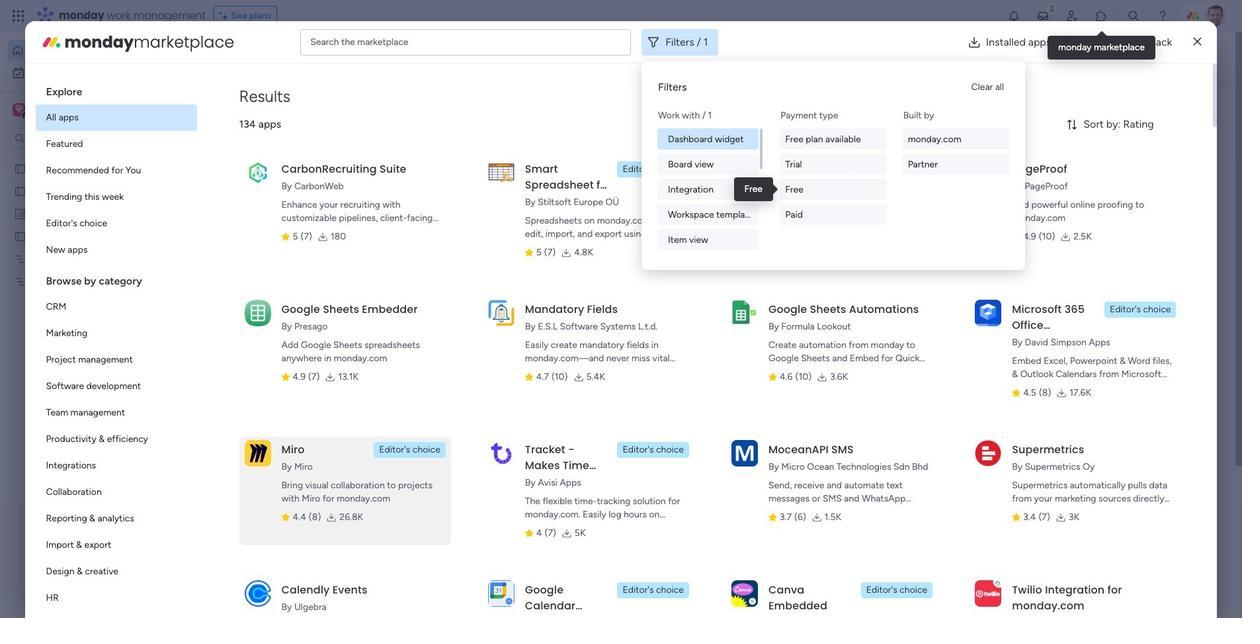 Task type: locate. For each thing, give the bounding box(es) containing it.
0 horizontal spatial terry turtle image
[[275, 544, 302, 570]]

public board image
[[14, 162, 26, 175]]

1 horizontal spatial terry turtle image
[[1206, 5, 1227, 26]]

monday marketplace image
[[1095, 9, 1108, 22]]

component image
[[728, 262, 740, 274], [261, 424, 273, 436]]

help center element
[[985, 546, 1183, 599]]

app logo image
[[245, 159, 271, 186], [488, 159, 515, 186], [732, 159, 758, 186], [976, 159, 1002, 186], [245, 300, 271, 326], [488, 300, 515, 326], [732, 300, 758, 326], [976, 300, 1002, 326], [245, 440, 271, 466], [488, 440, 515, 466], [732, 440, 758, 466], [976, 440, 1002, 466], [245, 580, 271, 607], [488, 580, 515, 607], [732, 580, 758, 607], [976, 580, 1002, 607]]

terry turtle image right help icon
[[1206, 5, 1227, 26]]

option
[[8, 40, 161, 61], [8, 62, 161, 83], [35, 105, 197, 131], [35, 131, 197, 157], [0, 156, 169, 159], [35, 157, 197, 184], [35, 184, 197, 210], [35, 210, 197, 237], [35, 237, 197, 263], [35, 294, 197, 320], [35, 320, 197, 347], [35, 347, 197, 373], [35, 373, 197, 400], [35, 400, 197, 426], [35, 426, 197, 453], [35, 453, 197, 479], [35, 479, 197, 506], [35, 506, 197, 532], [35, 532, 197, 558], [35, 558, 197, 585], [35, 585, 197, 611]]

select product image
[[12, 9, 25, 22]]

0 vertical spatial public board image
[[14, 185, 26, 197]]

v2 user feedback image
[[995, 49, 1005, 64]]

close recently visited image
[[244, 108, 260, 124]]

invite members image
[[1066, 9, 1079, 22]]

0 vertical spatial heading
[[35, 74, 197, 105]]

0 vertical spatial terry turtle image
[[1206, 5, 1227, 26]]

list box
[[35, 74, 197, 618], [0, 155, 169, 471]]

public board image
[[14, 185, 26, 197], [14, 230, 26, 242]]

2 element
[[378, 498, 393, 514]]

getting started element
[[985, 482, 1183, 535]]

1 vertical spatial heading
[[35, 263, 197, 294]]

0 horizontal spatial public dashboard image
[[14, 207, 26, 220]]

terry turtle image up terry turtle image
[[275, 544, 302, 570]]

2 image
[[1047, 1, 1059, 16]]

workspace image
[[13, 103, 26, 117], [15, 103, 24, 117]]

check circle image
[[1004, 141, 1013, 151]]

2 heading from the top
[[35, 263, 197, 294]]

1 vertical spatial public board image
[[14, 230, 26, 242]]

heading
[[35, 74, 197, 105], [35, 263, 197, 294]]

notifications image
[[1008, 9, 1021, 22]]

1 vertical spatial public dashboard image
[[728, 242, 742, 256]]

public dashboard image
[[14, 207, 26, 220], [728, 242, 742, 256]]

terry turtle image
[[1206, 5, 1227, 26], [275, 544, 302, 570]]

0 vertical spatial component image
[[728, 262, 740, 274]]

public dashboard image down public board image
[[14, 207, 26, 220]]

help image
[[1157, 9, 1170, 22]]

quick search results list box
[[244, 124, 953, 461]]

public dashboard image right add to favorites "image"
[[728, 242, 742, 256]]

Search in workspace field
[[28, 131, 111, 146]]

1 horizontal spatial component image
[[728, 262, 740, 274]]

0 horizontal spatial component image
[[261, 424, 273, 436]]

1 public board image from the top
[[14, 185, 26, 197]]

1 vertical spatial terry turtle image
[[275, 544, 302, 570]]



Task type: describe. For each thing, give the bounding box(es) containing it.
monday marketplace image
[[41, 31, 62, 53]]

1 horizontal spatial public dashboard image
[[728, 242, 742, 256]]

terry turtle image
[[275, 592, 302, 618]]

circle o image
[[1004, 175, 1013, 185]]

add to favorites image
[[683, 242, 696, 255]]

circle o image
[[1004, 158, 1013, 168]]

workspace selection element
[[13, 102, 111, 119]]

search everything image
[[1128, 9, 1141, 22]]

update feed image
[[1037, 9, 1050, 22]]

check circle image
[[1004, 124, 1013, 134]]

0 vertical spatial public dashboard image
[[14, 207, 26, 220]]

see plans image
[[219, 9, 231, 23]]

2 public board image from the top
[[14, 230, 26, 242]]

1 vertical spatial component image
[[261, 424, 273, 436]]

1 workspace image from the left
[[13, 103, 26, 117]]

1 heading from the top
[[35, 74, 197, 105]]

templates image image
[[997, 266, 1171, 358]]

v2 bolt switch image
[[1099, 49, 1106, 64]]

dapulse x slim image
[[1194, 34, 1202, 50]]

2 workspace image from the left
[[15, 103, 24, 117]]



Task type: vqa. For each thing, say whether or not it's contained in the screenshot.
THE NOTIFICATIONS icon
yes



